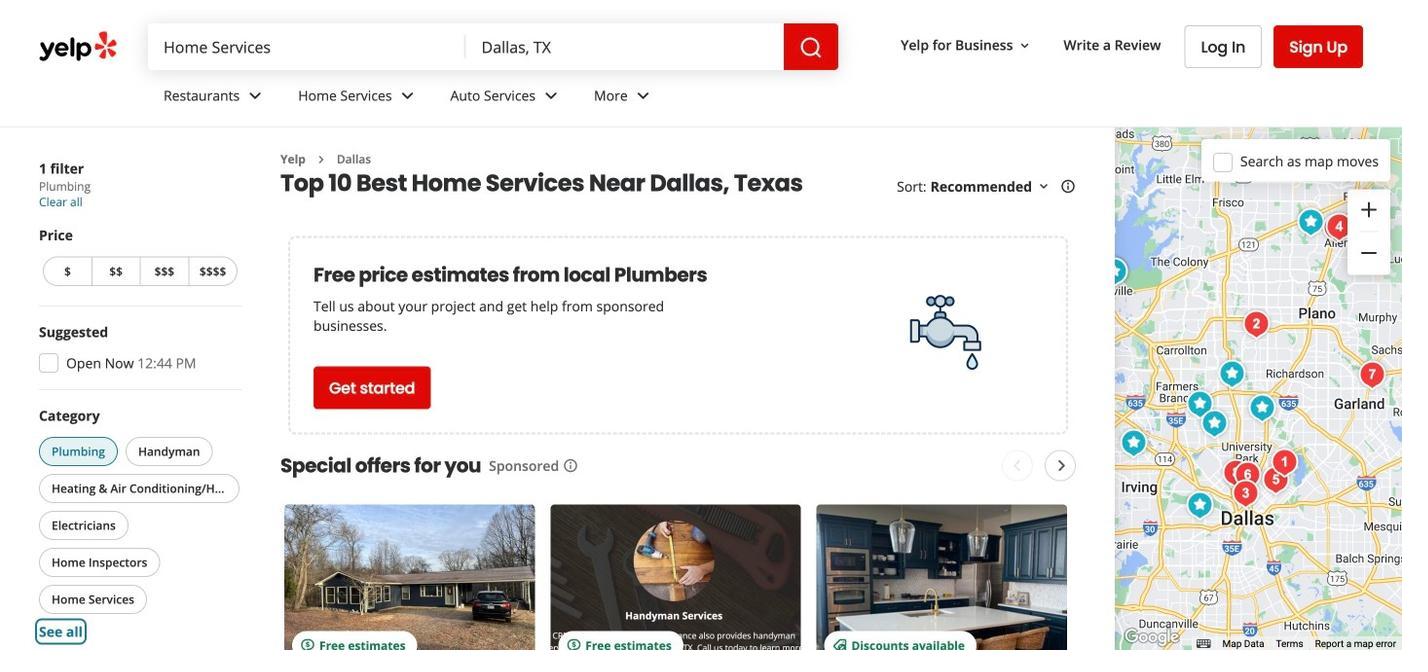 Task type: locate. For each thing, give the bounding box(es) containing it.
16 chevron down v2 image
[[1018, 38, 1033, 53]]

search image
[[800, 36, 823, 59]]

24 chevron down v2 image
[[396, 84, 419, 108], [632, 84, 655, 108]]

16 chevron right v2 image
[[314, 152, 329, 167]]

None field
[[148, 23, 466, 70], [466, 23, 784, 70]]

0 horizontal spatial 24 chevron down v2 image
[[396, 84, 419, 108]]

augerpros plumbing and drain image
[[1318, 209, 1357, 248]]

24 chevron down v2 image down address, neighborhood, city, state or zip field
[[540, 84, 563, 108]]

epoxy garage floors image
[[1096, 253, 1134, 292]]

2 none field from the left
[[466, 23, 784, 70]]

1 none field from the left
[[148, 23, 466, 70]]

anchor plumbing image
[[1227, 475, 1266, 514]]

0 horizontal spatial 24 chevron down v2 image
[[244, 84, 267, 108]]

16 info v2 image
[[1061, 179, 1077, 195]]

keyboard shortcuts image
[[1197, 640, 1212, 649]]

16 free estimates v2 image
[[566, 639, 582, 651]]

2 24 chevron down v2 image from the left
[[632, 84, 655, 108]]

bee prestigious plumbing image
[[1238, 305, 1277, 344]]

modern paint solutions image
[[1096, 253, 1134, 292]]

24 chevron down v2 image down things to do, nail salons, plumbers search box
[[244, 84, 267, 108]]

accurate leak & line - turtle creek, dallas image
[[1222, 460, 1261, 499]]

group
[[1348, 189, 1391, 275], [39, 226, 242, 290], [33, 322, 242, 379], [35, 406, 244, 642]]

next image
[[1051, 454, 1074, 478]]

16 discount available v2 image
[[832, 639, 848, 651]]

rps remodeling and painting solutions image
[[1181, 385, 1220, 424]]

o'bryan plumbing services image
[[1321, 208, 1360, 247]]

None search field
[[148, 23, 839, 70]]

16 info v2 image
[[563, 459, 579, 474]]

16 free estimates v2 image
[[300, 639, 316, 651]]

none field address, neighborhood, city, state or zip
[[466, 23, 784, 70]]

google image
[[1120, 625, 1185, 651]]

1 horizontal spatial 24 chevron down v2 image
[[540, 84, 563, 108]]

1 horizontal spatial 24 chevron down v2 image
[[632, 84, 655, 108]]

things to do, nail salons, plumbers search field
[[148, 23, 466, 70]]

24 chevron down v2 image
[[244, 84, 267, 108], [540, 84, 563, 108]]

global green solutions and remodeling image
[[1196, 405, 1235, 444]]



Task type: describe. For each thing, give the bounding box(es) containing it.
zoom in image
[[1358, 198, 1381, 222]]

summit home solutions image
[[1292, 203, 1331, 242]]

dream home construction services image
[[1115, 424, 1154, 463]]

a1 professional plumbing image
[[1217, 454, 1256, 493]]

columbus rock image
[[1181, 487, 1220, 526]]

top flight handyman dallas image
[[1257, 461, 1296, 500]]

zoom out image
[[1358, 242, 1381, 265]]

previous image
[[1006, 454, 1029, 478]]

one source plumbing image
[[1229, 456, 1268, 495]]

mr quickfix image
[[1266, 444, 1305, 483]]

address, neighborhood, city, state or zip search field
[[466, 23, 784, 70]]

2 24 chevron down v2 image from the left
[[540, 84, 563, 108]]

1 24 chevron down v2 image from the left
[[396, 84, 419, 108]]

map region
[[1115, 128, 1403, 651]]

venture painting image
[[1244, 389, 1283, 428]]

drain doctor image
[[1354, 356, 1393, 395]]

free price estimates from local plumbers image
[[900, 284, 997, 381]]

1 24 chevron down v2 image from the left
[[244, 84, 267, 108]]

none field things to do, nail salons, plumbers
[[148, 23, 466, 70]]

business categories element
[[148, 70, 1364, 127]]

paint ez of north dallas image
[[1213, 355, 1252, 394]]



Task type: vqa. For each thing, say whether or not it's contained in the screenshot.
Free price estimates from local Plumbers Image
yes



